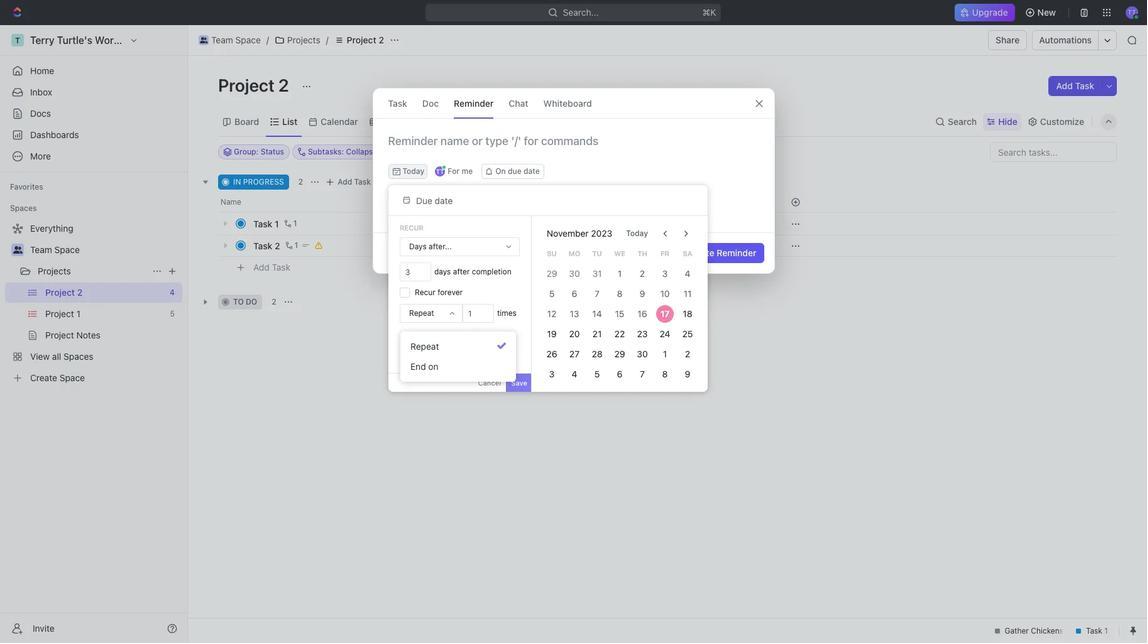 Task type: locate. For each thing, give the bounding box(es) containing it.
0 vertical spatial today
[[403, 167, 425, 176]]

0 vertical spatial add task button
[[1049, 76, 1102, 96]]

task up customize on the right top of page
[[1076, 80, 1095, 91]]

repeat
[[409, 309, 434, 318], [411, 341, 439, 352]]

add task
[[1057, 80, 1095, 91], [338, 177, 371, 187], [253, 262, 291, 273]]

0 horizontal spatial team space
[[30, 245, 80, 255]]

1 horizontal spatial add task
[[338, 177, 371, 187]]

1 button right 'task 1' at the left top of the page
[[281, 218, 299, 230]]

inbox
[[30, 87, 52, 97]]

fr
[[661, 249, 670, 258]]

sidebar navigation
[[0, 25, 188, 644]]

add up customize on the right top of page
[[1057, 80, 1073, 91]]

recur down today dropdown button
[[400, 224, 424, 232]]

0 horizontal spatial add task button
[[248, 260, 296, 275]]

1 horizontal spatial team space
[[211, 35, 261, 45]]

share button
[[989, 30, 1028, 50]]

recur up repeat dropdown button
[[415, 288, 436, 297]]

add down calendar link at the left of the page
[[338, 177, 352, 187]]

recur forever
[[415, 288, 463, 297]]

1 vertical spatial repeat
[[411, 341, 439, 352]]

docs
[[30, 108, 51, 119]]

user group image
[[200, 37, 208, 43], [13, 246, 22, 254]]

2
[[379, 35, 384, 45], [278, 75, 289, 96], [299, 177, 303, 187], [275, 241, 280, 251], [272, 297, 276, 307]]

1 vertical spatial project
[[218, 75, 275, 96]]

2 vertical spatial add
[[253, 262, 270, 273]]

today down table
[[403, 167, 425, 176]]

days after completion
[[435, 267, 512, 277]]

1 vertical spatial projects link
[[38, 262, 147, 282]]

customize button
[[1024, 113, 1088, 130]]

task up table
[[388, 98, 407, 108]]

add task button down task 2
[[248, 260, 296, 275]]

add task button
[[1049, 76, 1102, 96], [323, 175, 376, 190], [248, 260, 296, 275]]

tree
[[5, 219, 182, 389]]

repeat button
[[401, 305, 462, 323]]

0 horizontal spatial projects
[[38, 266, 71, 277]]

tree containing team space
[[5, 219, 182, 389]]

1 vertical spatial team
[[30, 245, 52, 255]]

days
[[435, 267, 451, 277]]

1 vertical spatial recur
[[415, 288, 436, 297]]

1 button right task 2
[[283, 240, 300, 252]]

0 vertical spatial project
[[347, 35, 377, 45]]

reminder right create
[[717, 248, 757, 258]]

1 up task 2
[[275, 219, 279, 229]]

today up th
[[626, 229, 648, 238]]

chat button
[[509, 89, 529, 118]]

0 vertical spatial project 2
[[347, 35, 384, 45]]

0 vertical spatial add task
[[1057, 80, 1095, 91]]

projects link inside sidebar navigation
[[38, 262, 147, 282]]

new
[[1038, 7, 1056, 18]]

team space link
[[196, 33, 264, 48], [30, 240, 180, 260]]

1 horizontal spatial user group image
[[200, 37, 208, 43]]

task down 'task 1' at the left top of the page
[[253, 241, 273, 251]]

0 vertical spatial add
[[1057, 80, 1073, 91]]

1 horizontal spatial today
[[626, 229, 648, 238]]

inbox link
[[5, 82, 182, 102]]

2 horizontal spatial add
[[1057, 80, 1073, 91]]

1 horizontal spatial team
[[211, 35, 233, 45]]

Reminder na﻿me or type '/' for commands text field
[[373, 134, 774, 164]]

project
[[347, 35, 377, 45], [218, 75, 275, 96]]

save
[[511, 379, 528, 387]]

0 vertical spatial 1 button
[[281, 218, 299, 230]]

1 horizontal spatial project
[[347, 35, 377, 45]]

add task button up customize on the right top of page
[[1049, 76, 1102, 96]]

1 vertical spatial space
[[54, 245, 80, 255]]

after
[[453, 267, 470, 277]]

search button
[[932, 113, 981, 130]]

2 horizontal spatial add task
[[1057, 80, 1095, 91]]

0 horizontal spatial space
[[54, 245, 80, 255]]

automations button
[[1033, 31, 1099, 50]]

project 2 link
[[331, 33, 387, 48]]

1 horizontal spatial team space link
[[196, 33, 264, 48]]

new button
[[1020, 3, 1064, 23]]

in
[[233, 177, 241, 187]]

dashboards link
[[5, 125, 182, 145]]

add task down task 2
[[253, 262, 291, 273]]

whiteboard button
[[544, 89, 592, 118]]

recur for recur
[[400, 224, 424, 232]]

progress
[[243, 177, 284, 187]]

dialog
[[373, 88, 775, 274]]

1 horizontal spatial add
[[338, 177, 352, 187]]

1 horizontal spatial project 2
[[347, 35, 384, 45]]

add task up customize on the right top of page
[[1057, 80, 1095, 91]]

search...
[[563, 7, 599, 18]]

1 vertical spatial add task button
[[323, 175, 376, 190]]

end on button
[[406, 357, 511, 377]]

create
[[687, 248, 715, 258]]

1 vertical spatial project 2
[[218, 75, 293, 96]]

reminder inside button
[[717, 248, 757, 258]]

task up task 2
[[253, 219, 273, 229]]

reminder right doc
[[454, 98, 494, 108]]

0 horizontal spatial projects link
[[38, 262, 147, 282]]

0 vertical spatial space
[[236, 35, 261, 45]]

end
[[411, 362, 426, 372]]

0 horizontal spatial team
[[30, 245, 52, 255]]

1 vertical spatial team space link
[[30, 240, 180, 260]]

space
[[236, 35, 261, 45], [54, 245, 80, 255]]

0 vertical spatial repeat
[[409, 309, 434, 318]]

search
[[948, 116, 977, 127]]

0 vertical spatial reminder
[[454, 98, 494, 108]]

add task left today dropdown button
[[338, 177, 371, 187]]

0 vertical spatial user group image
[[200, 37, 208, 43]]

1 button
[[281, 218, 299, 230], [283, 240, 300, 252]]

0 vertical spatial recur
[[400, 224, 424, 232]]

today inside button
[[626, 229, 648, 238]]

today button
[[619, 224, 656, 244]]

0 horizontal spatial today
[[403, 167, 425, 176]]

1 horizontal spatial /
[[326, 35, 329, 45]]

0 horizontal spatial project 2
[[218, 75, 293, 96]]

team space
[[211, 35, 261, 45], [30, 245, 80, 255]]

1 horizontal spatial space
[[236, 35, 261, 45]]

task
[[1076, 80, 1095, 91], [388, 98, 407, 108], [354, 177, 371, 187], [253, 219, 273, 229], [253, 241, 273, 251], [272, 262, 291, 273]]

1 horizontal spatial add task button
[[323, 175, 376, 190]]

dialog containing task
[[373, 88, 775, 274]]

0 vertical spatial team space
[[211, 35, 261, 45]]

projects link
[[272, 33, 324, 48], [38, 262, 147, 282]]

add
[[1057, 80, 1073, 91], [338, 177, 352, 187], [253, 262, 270, 273]]

project 2
[[347, 35, 384, 45], [218, 75, 293, 96]]

/
[[267, 35, 269, 45], [326, 35, 329, 45]]

1
[[275, 219, 279, 229], [293, 219, 297, 228], [295, 241, 298, 250]]

1 horizontal spatial reminder
[[717, 248, 757, 258]]

calendar link
[[318, 113, 358, 130]]

None field
[[400, 263, 431, 282], [463, 304, 494, 323], [400, 263, 431, 282], [463, 304, 494, 323]]

repeat up end on
[[411, 341, 439, 352]]

table link
[[379, 113, 404, 130]]

assignees
[[524, 147, 561, 157]]

do
[[246, 297, 257, 307]]

mo
[[569, 249, 581, 258]]

today
[[403, 167, 425, 176], [626, 229, 648, 238]]

0 horizontal spatial user group image
[[13, 246, 22, 254]]

home
[[30, 65, 54, 76]]

1 vertical spatial add task
[[338, 177, 371, 187]]

to
[[233, 297, 244, 307]]

customize
[[1041, 116, 1085, 127]]

1 vertical spatial user group image
[[13, 246, 22, 254]]

team
[[211, 35, 233, 45], [30, 245, 52, 255]]

2 vertical spatial add task
[[253, 262, 291, 273]]

calendar
[[321, 116, 358, 127]]

upgrade link
[[955, 4, 1015, 21]]

1 right task 2
[[295, 241, 298, 250]]

0 vertical spatial team
[[211, 35, 233, 45]]

board
[[235, 116, 259, 127]]

recur
[[400, 224, 424, 232], [415, 288, 436, 297]]

1 right 'task 1' at the left top of the page
[[293, 219, 297, 228]]

1 horizontal spatial projects link
[[272, 33, 324, 48]]

add down task 2
[[253, 262, 270, 273]]

reminder
[[454, 98, 494, 108], [717, 248, 757, 258]]

invite
[[33, 623, 55, 634]]

add task button left today dropdown button
[[323, 175, 376, 190]]

tu
[[592, 249, 602, 258]]

0 horizontal spatial add task
[[253, 262, 291, 273]]

1 horizontal spatial projects
[[287, 35, 320, 45]]

1 button for 1
[[281, 218, 299, 230]]

1 vertical spatial today
[[626, 229, 648, 238]]

sa
[[683, 249, 693, 258]]

0 horizontal spatial /
[[267, 35, 269, 45]]

1 vertical spatial team space
[[30, 245, 80, 255]]

1 vertical spatial projects
[[38, 266, 71, 277]]

repeat down the recur forever
[[409, 309, 434, 318]]

1 vertical spatial reminder
[[717, 248, 757, 258]]

chat
[[509, 98, 529, 108]]

1 vertical spatial 1 button
[[283, 240, 300, 252]]



Task type: vqa. For each thing, say whether or not it's contained in the screenshot.
'leftover tasks can be done today'
no



Task type: describe. For each thing, give the bounding box(es) containing it.
create reminder
[[687, 248, 757, 258]]

assignees button
[[508, 145, 567, 160]]

list
[[282, 116, 298, 127]]

today button
[[388, 164, 428, 179]]

user group image inside "team space" link
[[200, 37, 208, 43]]

to do
[[233, 297, 257, 307]]

space inside sidebar navigation
[[54, 245, 80, 255]]

today inside dropdown button
[[403, 167, 425, 176]]

gantt
[[427, 116, 450, 127]]

whiteboard
[[544, 98, 592, 108]]

team space inside tree
[[30, 245, 80, 255]]

task 2
[[253, 241, 280, 251]]

favorites
[[10, 182, 43, 192]]

doc button
[[422, 89, 439, 118]]

create reminder button
[[679, 243, 764, 263]]

times
[[497, 309, 517, 318]]

th
[[638, 249, 648, 258]]

november 2023
[[547, 228, 613, 239]]

2023
[[591, 228, 613, 239]]

spaces
[[10, 204, 37, 213]]

su
[[547, 249, 557, 258]]

task left today dropdown button
[[354, 177, 371, 187]]

favorites button
[[5, 180, 48, 195]]

repeat inside button
[[411, 341, 439, 352]]

0 vertical spatial team space link
[[196, 33, 264, 48]]

table
[[381, 116, 404, 127]]

2 horizontal spatial add task button
[[1049, 76, 1102, 96]]

1 for task 2
[[295, 241, 298, 250]]

team inside tree
[[30, 245, 52, 255]]

repeat inside dropdown button
[[409, 309, 434, 318]]

november
[[547, 228, 589, 239]]

1 button for 2
[[283, 240, 300, 252]]

recur for recur forever
[[415, 288, 436, 297]]

in progress
[[233, 177, 284, 187]]

0 horizontal spatial reminder
[[454, 98, 494, 108]]

hide button
[[984, 113, 1022, 130]]

0 horizontal spatial team space link
[[30, 240, 180, 260]]

task button
[[388, 89, 407, 118]]

cancel
[[478, 379, 501, 387]]

board link
[[232, 113, 259, 130]]

home link
[[5, 61, 182, 81]]

forever
[[438, 288, 463, 297]]

task down task 2
[[272, 262, 291, 273]]

upgrade
[[973, 7, 1009, 18]]

Search tasks... text field
[[991, 143, 1117, 162]]

dashboards
[[30, 130, 79, 140]]

automations
[[1040, 35, 1092, 45]]

end on
[[411, 362, 439, 372]]

we
[[614, 249, 626, 258]]

0 vertical spatial projects
[[287, 35, 320, 45]]

1 / from the left
[[267, 35, 269, 45]]

user group image inside sidebar navigation
[[13, 246, 22, 254]]

hide
[[999, 116, 1018, 127]]

completion
[[472, 267, 512, 277]]

⌘k
[[703, 7, 717, 18]]

0 vertical spatial projects link
[[272, 33, 324, 48]]

tree inside sidebar navigation
[[5, 219, 182, 389]]

on
[[429, 362, 439, 372]]

Due date text field
[[416, 195, 521, 206]]

doc
[[422, 98, 439, 108]]

repeat button
[[406, 337, 511, 357]]

2 vertical spatial add task button
[[248, 260, 296, 275]]

task 1
[[253, 219, 279, 229]]

1 for task 1
[[293, 219, 297, 228]]

1 vertical spatial add
[[338, 177, 352, 187]]

share
[[996, 35, 1020, 45]]

0 horizontal spatial project
[[218, 75, 275, 96]]

gantt link
[[425, 113, 450, 130]]

reminder button
[[454, 89, 494, 118]]

2 / from the left
[[326, 35, 329, 45]]

0 horizontal spatial add
[[253, 262, 270, 273]]

list link
[[280, 113, 298, 130]]

projects inside sidebar navigation
[[38, 266, 71, 277]]

docs link
[[5, 104, 182, 124]]



